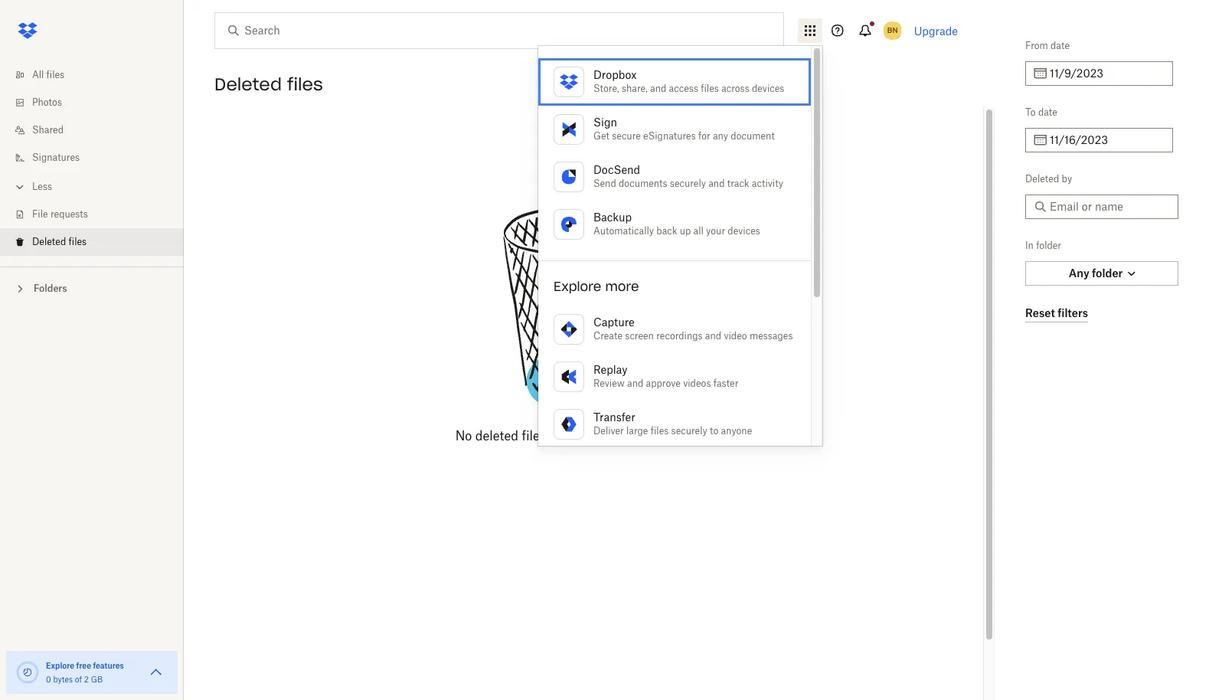 Task type: vqa. For each thing, say whether or not it's contained in the screenshot.
Activity
yes



Task type: locate. For each thing, give the bounding box(es) containing it.
1 vertical spatial your
[[668, 428, 694, 443]]

2
[[84, 675, 89, 684]]

and
[[650, 83, 667, 94], [709, 178, 725, 189], [705, 330, 722, 342], [627, 378, 644, 389]]

your
[[706, 225, 725, 237], [668, 428, 694, 443]]

1 vertical spatial devices
[[728, 225, 760, 237]]

review
[[594, 378, 625, 389]]

0 vertical spatial deleted
[[214, 74, 282, 95]]

approve
[[646, 378, 681, 389]]

share,
[[622, 83, 648, 94]]

0 horizontal spatial deleted files
[[32, 236, 87, 247]]

To date text field
[[1050, 132, 1164, 149]]

capture
[[594, 316, 635, 329]]

replay review and approve videos faster
[[594, 363, 739, 389]]

securely inside docsend send documents securely and track activity
[[670, 178, 706, 189]]

deleted files
[[214, 74, 323, 95], [32, 236, 87, 247]]

file requests
[[32, 208, 88, 220]]

1 horizontal spatial explore
[[554, 279, 601, 294]]

transfer
[[594, 411, 635, 424]]

less
[[32, 181, 52, 192]]

to
[[710, 425, 719, 437]]

explore more
[[554, 279, 639, 294]]

faster
[[714, 378, 739, 389]]

1 vertical spatial securely
[[671, 425, 707, 437]]

secure
[[612, 130, 641, 142]]

store,
[[594, 83, 619, 94]]

0 horizontal spatial your
[[668, 428, 694, 443]]

replay
[[594, 363, 628, 376]]

of
[[75, 675, 82, 684]]

found.
[[549, 428, 586, 443]]

dropbox store, share, and access files across devices
[[594, 68, 785, 94]]

devices right across on the right of page
[[752, 83, 785, 94]]

deleted by
[[1026, 173, 1072, 185]]

from date
[[1026, 40, 1070, 51]]

securely inside transfer deliver large files securely to anyone
[[671, 425, 707, 437]]

0 vertical spatial devices
[[752, 83, 785, 94]]

0 vertical spatial your
[[706, 225, 725, 237]]

documents
[[619, 178, 667, 189]]

securely left to at the right bottom of the page
[[671, 425, 707, 437]]

try
[[589, 428, 607, 443]]

0
[[46, 675, 51, 684]]

and right the review
[[627, 378, 644, 389]]

1 vertical spatial deleted
[[1026, 173, 1059, 185]]

0 horizontal spatial explore
[[46, 661, 74, 670]]

0 vertical spatial explore
[[554, 279, 601, 294]]

list
[[0, 52, 184, 267]]

1 horizontal spatial deleted files
[[214, 74, 323, 95]]

1 vertical spatial explore
[[46, 661, 74, 670]]

and right share,
[[650, 83, 667, 94]]

explore for explore free features 0 bytes of 2 gb
[[46, 661, 74, 670]]

1 vertical spatial date
[[1038, 106, 1058, 118]]

no
[[455, 428, 472, 443]]

access
[[669, 83, 698, 94]]

files inside deleted files link
[[69, 236, 87, 247]]

date right from
[[1051, 40, 1070, 51]]

gb
[[91, 675, 103, 684]]

explore for explore more
[[554, 279, 601, 294]]

up
[[680, 225, 691, 237]]

activity
[[752, 178, 783, 189]]

explore left more
[[554, 279, 601, 294]]

date for from date
[[1051, 40, 1070, 51]]

automatically
[[594, 225, 654, 237]]

2 vertical spatial deleted
[[32, 236, 66, 247]]

your right all
[[706, 225, 725, 237]]

explore inside explore free features 0 bytes of 2 gb
[[46, 661, 74, 670]]

devices inside dropbox store, share, and access files across devices
[[752, 83, 785, 94]]

deleted
[[475, 428, 519, 443]]

deleted files link
[[12, 228, 184, 256]]

date
[[1051, 40, 1070, 51], [1038, 106, 1058, 118]]

backup
[[594, 211, 632, 224]]

2 horizontal spatial deleted
[[1026, 173, 1059, 185]]

deleted
[[214, 74, 282, 95], [1026, 173, 1059, 185], [32, 236, 66, 247]]

securely up backup automatically back up all your devices
[[670, 178, 706, 189]]

transfer deliver large files securely to anyone
[[594, 411, 752, 437]]

track
[[727, 178, 749, 189]]

explore up bytes
[[46, 661, 74, 670]]

deleted files inside list item
[[32, 236, 87, 247]]

and left track
[[709, 178, 725, 189]]

video
[[724, 330, 747, 342]]

and inside dropbox store, share, and access files across devices
[[650, 83, 667, 94]]

0 horizontal spatial deleted
[[32, 236, 66, 247]]

your left filters
[[668, 428, 694, 443]]

1 horizontal spatial deleted
[[214, 74, 282, 95]]

files
[[46, 69, 64, 80], [287, 74, 323, 95], [701, 83, 719, 94], [69, 236, 87, 247], [651, 425, 669, 437], [522, 428, 546, 443]]

devices right all
[[728, 225, 760, 237]]

sign get secure esignatures for any document
[[594, 116, 775, 142]]

folders
[[34, 283, 67, 294]]

large
[[627, 425, 648, 437]]

0 vertical spatial securely
[[670, 178, 706, 189]]

bytes
[[53, 675, 73, 684]]

docsend send documents securely and track activity
[[594, 163, 783, 189]]

file requests link
[[12, 201, 184, 228]]

devices
[[752, 83, 785, 94], [728, 225, 760, 237]]

quota usage element
[[15, 660, 40, 685]]

for
[[698, 130, 711, 142]]

files inside transfer deliver large files securely to anyone
[[651, 425, 669, 437]]

1 horizontal spatial your
[[706, 225, 725, 237]]

screen
[[625, 330, 654, 342]]

0 vertical spatial date
[[1051, 40, 1070, 51]]

deleted files list item
[[0, 228, 184, 256]]

upgrade
[[914, 24, 958, 37]]

explore
[[554, 279, 601, 294], [46, 661, 74, 670]]

date right to
[[1038, 106, 1058, 118]]

docsend
[[594, 163, 640, 176]]

1 vertical spatial deleted files
[[32, 236, 87, 247]]

and left video
[[705, 330, 722, 342]]

all
[[694, 225, 704, 237]]

send
[[594, 178, 616, 189]]

create
[[594, 330, 623, 342]]

to date
[[1026, 106, 1058, 118]]

securely
[[670, 178, 706, 189], [671, 425, 707, 437]]



Task type: describe. For each thing, give the bounding box(es) containing it.
folders button
[[0, 276, 184, 299]]

filters
[[697, 428, 730, 443]]

and inside capture create screen recordings and video messages
[[705, 330, 722, 342]]

upgrade link
[[914, 24, 958, 37]]

shared
[[32, 124, 64, 136]]

files inside dropbox store, share, and access files across devices
[[701, 83, 719, 94]]

signatures
[[32, 152, 80, 163]]

to
[[1026, 106, 1036, 118]]

From date text field
[[1050, 65, 1164, 82]]

all files link
[[12, 61, 184, 89]]

free
[[76, 661, 91, 670]]

explore free features 0 bytes of 2 gb
[[46, 661, 124, 684]]

backup automatically back up all your devices
[[594, 211, 760, 237]]

sign
[[594, 116, 617, 129]]

deliver
[[594, 425, 624, 437]]

esignatures
[[643, 130, 696, 142]]

features
[[93, 661, 124, 670]]

from
[[1026, 40, 1048, 51]]

photos
[[32, 96, 62, 108]]

devices inside backup automatically back up all your devices
[[728, 225, 760, 237]]

get
[[594, 130, 610, 142]]

your inside backup automatically back up all your devices
[[706, 225, 725, 237]]

in folder
[[1026, 240, 1062, 251]]

file
[[32, 208, 48, 220]]

any
[[713, 130, 728, 142]]

document
[[731, 130, 775, 142]]

deleted inside list item
[[32, 236, 66, 247]]

list containing all files
[[0, 52, 184, 267]]

no deleted files found. try adjusting your filters
[[455, 428, 730, 443]]

across
[[721, 83, 750, 94]]

dropbox
[[594, 68, 637, 81]]

capture create screen recordings and video messages
[[594, 316, 793, 342]]

recordings
[[656, 330, 703, 342]]

photos link
[[12, 89, 184, 116]]

more
[[605, 279, 639, 294]]

less image
[[12, 179, 28, 195]]

date for to date
[[1038, 106, 1058, 118]]

back
[[657, 225, 677, 237]]

all files
[[32, 69, 64, 80]]

folder
[[1036, 240, 1062, 251]]

and inside "replay review and approve videos faster"
[[627, 378, 644, 389]]

files inside all files link
[[46, 69, 64, 80]]

in
[[1026, 240, 1034, 251]]

0 vertical spatial deleted files
[[214, 74, 323, 95]]

shared link
[[12, 116, 184, 144]]

signatures link
[[12, 144, 184, 172]]

videos
[[683, 378, 711, 389]]

adjusting
[[610, 428, 665, 443]]

messages
[[750, 330, 793, 342]]

dropbox image
[[12, 15, 43, 46]]

and inside docsend send documents securely and track activity
[[709, 178, 725, 189]]

anyone
[[721, 425, 752, 437]]

all
[[32, 69, 44, 80]]

requests
[[50, 208, 88, 220]]

by
[[1062, 173, 1072, 185]]



